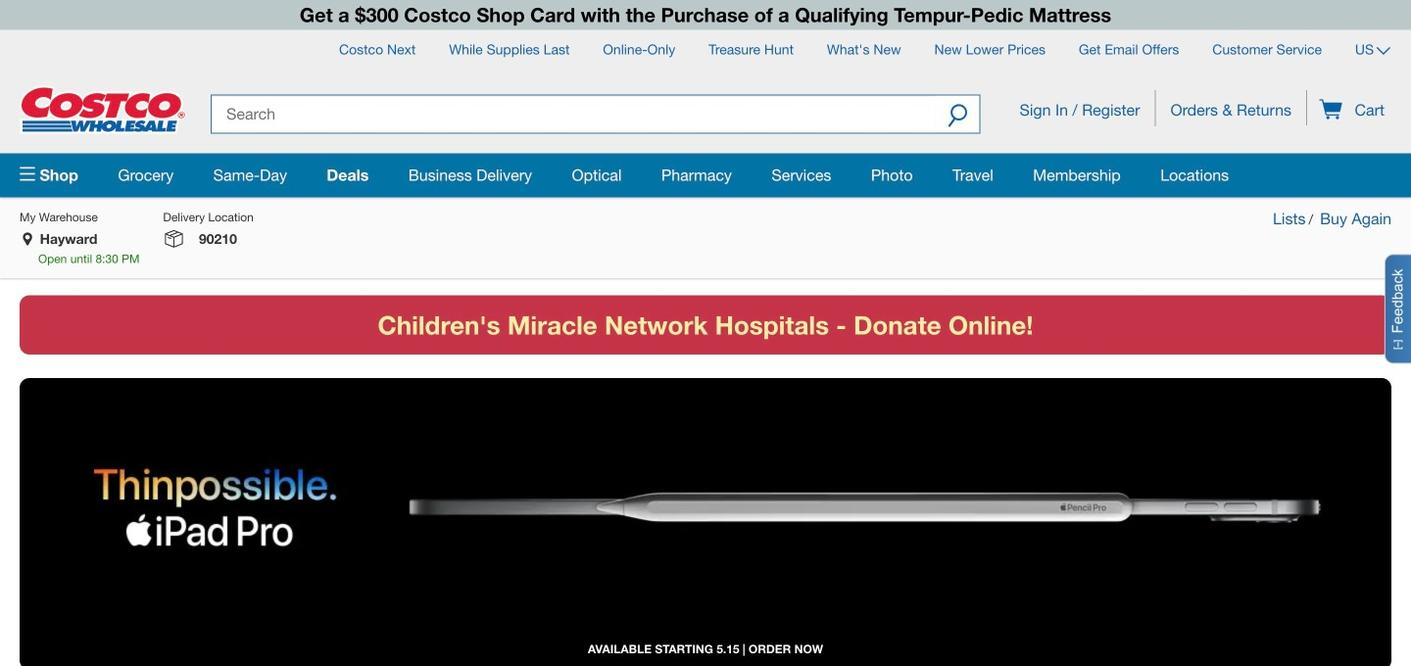 Task type: vqa. For each thing, say whether or not it's contained in the screenshot.
1 image on the left top of page
no



Task type: locate. For each thing, give the bounding box(es) containing it.
costco us homepage image
[[20, 86, 186, 134]]

Search text field
[[211, 95, 936, 134]]

search image
[[948, 103, 968, 131]]

Search text field
[[211, 95, 936, 134]]

thinpossible. apple ipad pro image
[[20, 408, 1391, 628]]



Task type: describe. For each thing, give the bounding box(es) containing it.
main element
[[20, 153, 1391, 197]]



